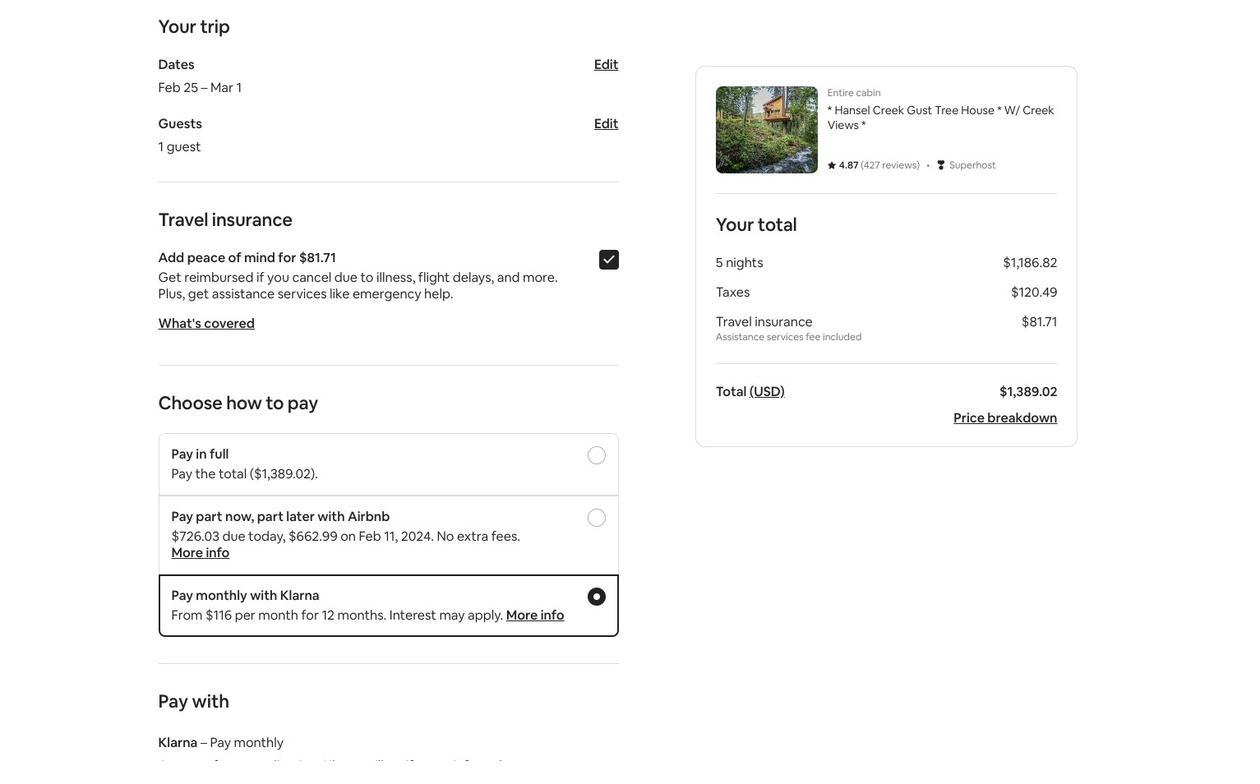 Task type: describe. For each thing, give the bounding box(es) containing it.
4.87 ( 427 reviews )
[[839, 159, 920, 172]]

2 vertical spatial with
[[192, 690, 230, 713]]

house
[[962, 103, 995, 118]]

for inside the add peace of mind for $81.71 get reimbursed if you cancel due to illness, flight delays, and more. plus, get assistance services like emergency help.
[[278, 249, 296, 266]]

1 horizontal spatial services
[[767, 331, 804, 344]]

your total
[[716, 213, 797, 236]]

apply.
[[468, 607, 503, 624]]

flight
[[418, 269, 450, 286]]

from
[[171, 607, 203, 624]]

dates
[[158, 56, 195, 73]]

•
[[927, 156, 930, 174]]

1 vertical spatial –
[[201, 734, 207, 752]]

pay with
[[158, 690, 230, 713]]

get
[[188, 285, 209, 303]]

extra
[[457, 528, 489, 545]]

services inside the add peace of mind for $81.71 get reimbursed if you cancel due to illness, flight delays, and more. plus, get assistance services like emergency help.
[[278, 285, 327, 303]]

(usd) button
[[750, 383, 785, 400]]

add peace of mind for $81.71 get reimbursed if you cancel due to illness, flight delays, and more. plus, get assistance services like emergency help.
[[158, 249, 558, 303]]

what's covered button
[[158, 315, 255, 332]]

pay
[[288, 391, 318, 414]]

illness,
[[377, 269, 416, 286]]

due inside pay part now, part later with airbnb $726.03 due today,  $662.99 on feb 11, 2024. no extra fees. more info
[[222, 528, 246, 545]]

your for your total
[[716, 213, 754, 236]]

trip
[[200, 15, 230, 38]]

choose
[[158, 391, 223, 414]]

entire
[[828, 86, 854, 100]]

cabin
[[857, 86, 881, 100]]

cancel
[[292, 269, 332, 286]]

2 horizontal spatial *
[[998, 103, 1002, 118]]

12
[[322, 607, 335, 624]]

choose how to pay
[[158, 391, 318, 414]]

help.
[[424, 285, 453, 303]]

feb inside dates feb 25 – mar 1
[[158, 79, 181, 96]]

if
[[257, 269, 264, 286]]

0 vertical spatial total
[[758, 213, 797, 236]]

with inside pay monthly with klarna from $116 per month for 12 months. interest may apply. more info
[[250, 587, 277, 604]]

total inside pay in full pay the total ($1,389.02).
[[219, 465, 247, 483]]

5
[[716, 254, 723, 271]]

now,
[[225, 508, 254, 525]]

peace
[[187, 249, 225, 266]]

$120.49
[[1011, 284, 1058, 301]]

pay part now, part later with airbnb $726.03 due today,  $662.99 on feb 11, 2024. no extra fees. more info
[[171, 508, 521, 562]]

your trip
[[158, 15, 230, 38]]

fee
[[806, 331, 821, 344]]

$1,186.82
[[1003, 254, 1058, 271]]

emergency
[[353, 285, 422, 303]]

(
[[861, 159, 864, 172]]

2 part from the left
[[257, 508, 284, 525]]

1 inside dates feb 25 – mar 1
[[236, 79, 242, 96]]

0 horizontal spatial travel insurance
[[158, 208, 293, 231]]

1 creek from the left
[[873, 103, 905, 118]]

assistance services fee included
[[716, 331, 862, 344]]

427
[[864, 159, 881, 172]]

fees.
[[492, 528, 521, 545]]

you
[[267, 269, 289, 286]]

entire cabin * hansel creek gust tree house * w/ creek views *
[[828, 86, 1055, 132]]

may
[[439, 607, 465, 624]]

(usd)
[[750, 383, 785, 400]]

0 horizontal spatial *
[[828, 103, 833, 118]]

add
[[158, 249, 184, 266]]

later
[[286, 508, 315, 525]]

more inside pay monthly with klarna from $116 per month for 12 months. interest may apply. more info
[[506, 607, 538, 624]]

superhost
[[950, 159, 997, 172]]

in
[[196, 446, 207, 463]]

w/
[[1005, 103, 1021, 118]]

assistance
[[212, 285, 275, 303]]

$662.99
[[289, 528, 338, 545]]

– inside dates feb 25 – mar 1
[[201, 79, 208, 96]]

$1,389.02
[[1000, 383, 1058, 400]]

total
[[716, 383, 747, 400]]

today,
[[248, 528, 286, 545]]

tree
[[935, 103, 959, 118]]

plus,
[[158, 285, 185, 303]]

full
[[210, 446, 229, 463]]

gust
[[907, 103, 933, 118]]

reviews
[[883, 159, 917, 172]]

months.
[[338, 607, 387, 624]]

1 vertical spatial to
[[266, 391, 284, 414]]

$116
[[206, 607, 232, 624]]

($1,389.02).
[[250, 465, 318, 483]]

total (usd)
[[716, 383, 785, 400]]

more.
[[523, 269, 558, 286]]

month
[[258, 607, 299, 624]]

1 vertical spatial $81.71
[[1022, 313, 1058, 331]]



Task type: locate. For each thing, give the bounding box(es) containing it.
0 horizontal spatial part
[[196, 508, 223, 525]]

1 vertical spatial services
[[767, 331, 804, 344]]

–
[[201, 79, 208, 96], [201, 734, 207, 752]]

*
[[828, 103, 833, 118], [998, 103, 1002, 118], [862, 118, 866, 132]]

1 vertical spatial more
[[506, 607, 538, 624]]

$81.71 inside the add peace of mind for $81.71 get reimbursed if you cancel due to illness, flight delays, and more. plus, get assistance services like emergency help.
[[299, 249, 336, 266]]

0 horizontal spatial $81.71
[[299, 249, 336, 266]]

more info button for pay monthly with klarna from $116 per month for 12 months. interest may apply. more info
[[506, 607, 565, 624]]

* right views on the right
[[862, 118, 866, 132]]

None radio
[[588, 509, 606, 527]]

2 creek from the left
[[1023, 103, 1055, 118]]

with up on
[[318, 508, 345, 525]]

1 horizontal spatial for
[[301, 607, 319, 624]]

0 vertical spatial for
[[278, 249, 296, 266]]

2 horizontal spatial with
[[318, 508, 345, 525]]

creek
[[873, 103, 905, 118], [1023, 103, 1055, 118]]

to
[[361, 269, 374, 286], [266, 391, 284, 414]]

2024.
[[401, 528, 434, 545]]

0 horizontal spatial klarna
[[158, 734, 198, 752]]

creek down cabin
[[873, 103, 905, 118]]

None radio
[[588, 447, 606, 465], [588, 588, 606, 606], [588, 447, 606, 465], [588, 588, 606, 606]]

0 vertical spatial your
[[158, 15, 196, 38]]

edit button
[[594, 56, 619, 73], [594, 115, 619, 132]]

more info button down now, on the bottom
[[171, 544, 230, 562]]

1 edit from the top
[[594, 56, 619, 73]]

to left illness,
[[361, 269, 374, 286]]

info inside pay monthly with klarna from $116 per month for 12 months. interest may apply. more info
[[541, 607, 565, 624]]

airbnb
[[348, 508, 390, 525]]

your for your trip
[[158, 15, 196, 38]]

1 horizontal spatial insurance
[[755, 313, 813, 331]]

travel insurance
[[158, 208, 293, 231], [716, 313, 813, 331]]

part up today,
[[257, 508, 284, 525]]

0 vertical spatial services
[[278, 285, 327, 303]]

for
[[278, 249, 296, 266], [301, 607, 319, 624]]

guests
[[158, 115, 202, 132]]

1 horizontal spatial klarna
[[280, 587, 320, 604]]

klarna inside pay monthly with klarna from $116 per month for 12 months. interest may apply. more info
[[280, 587, 320, 604]]

1 horizontal spatial with
[[250, 587, 277, 604]]

– right 25
[[201, 79, 208, 96]]

part up $726.03
[[196, 508, 223, 525]]

0 vertical spatial 1
[[236, 79, 242, 96]]

0 vertical spatial due
[[335, 269, 358, 286]]

1 vertical spatial for
[[301, 607, 319, 624]]

pay in full pay the total ($1,389.02).
[[171, 446, 318, 483]]

edit button for dates feb 25 – mar 1
[[594, 56, 619, 73]]

1 horizontal spatial your
[[716, 213, 754, 236]]

your up 5 nights
[[716, 213, 754, 236]]

1 horizontal spatial due
[[335, 269, 358, 286]]

0 horizontal spatial insurance
[[212, 208, 293, 231]]

total
[[758, 213, 797, 236], [219, 465, 247, 483]]

more inside pay part now, part later with airbnb $726.03 due today,  $662.99 on feb 11, 2024. no extra fees. more info
[[171, 544, 203, 562]]

get
[[158, 269, 181, 286]]

travel insurance up "of"
[[158, 208, 293, 231]]

1 vertical spatial edit button
[[594, 115, 619, 132]]

1 horizontal spatial creek
[[1023, 103, 1055, 118]]

0 vertical spatial to
[[361, 269, 374, 286]]

to inside the add peace of mind for $81.71 get reimbursed if you cancel due to illness, flight delays, and more. plus, get assistance services like emergency help.
[[361, 269, 374, 286]]

guest
[[167, 138, 201, 155]]

0 vertical spatial travel insurance
[[158, 208, 293, 231]]

0 horizontal spatial info
[[206, 544, 230, 562]]

pay inside pay monthly with klarna from $116 per month for 12 months. interest may apply. more info
[[171, 587, 193, 604]]

0 horizontal spatial your
[[158, 15, 196, 38]]

klarna down pay with at the bottom of the page
[[158, 734, 198, 752]]

1 vertical spatial with
[[250, 587, 277, 604]]

edit for dates feb 25 – mar 1
[[594, 56, 619, 73]]

0 vertical spatial feb
[[158, 79, 181, 96]]

pay up from on the left bottom of the page
[[171, 587, 193, 604]]

* left w/
[[998, 103, 1002, 118]]

creek right w/
[[1023, 103, 1055, 118]]

total down "full"
[[219, 465, 247, 483]]

1 vertical spatial 1
[[158, 138, 164, 155]]

interest
[[390, 607, 437, 624]]

assistance
[[716, 331, 765, 344]]

to left pay
[[266, 391, 284, 414]]

for inside pay monthly with klarna from $116 per month for 12 months. interest may apply. more info
[[301, 607, 319, 624]]

edit
[[594, 56, 619, 73], [594, 115, 619, 132]]

5 nights
[[716, 254, 764, 271]]

klarna up the month
[[280, 587, 320, 604]]

11,
[[384, 528, 398, 545]]

2 edit button from the top
[[594, 115, 619, 132]]

hansel
[[835, 103, 871, 118]]

edit button for guests 1 guest
[[594, 115, 619, 132]]

pay for part
[[171, 508, 193, 525]]

25
[[184, 79, 198, 96]]

0 horizontal spatial more
[[171, 544, 203, 562]]

1 vertical spatial feb
[[359, 528, 381, 545]]

travel insurance down taxes
[[716, 313, 813, 331]]

with up the month
[[250, 587, 277, 604]]

for up the you
[[278, 249, 296, 266]]

part
[[196, 508, 223, 525], [257, 508, 284, 525]]

klarna – pay monthly
[[158, 734, 284, 752]]

info down now, on the bottom
[[206, 544, 230, 562]]

1 horizontal spatial total
[[758, 213, 797, 236]]

insurance up mind
[[212, 208, 293, 231]]

0 vertical spatial edit button
[[594, 56, 619, 73]]

0 horizontal spatial services
[[278, 285, 327, 303]]

price breakdown
[[954, 410, 1058, 427]]

1 horizontal spatial info
[[541, 607, 565, 624]]

0 horizontal spatial 1
[[158, 138, 164, 155]]

how
[[226, 391, 262, 414]]

price
[[954, 410, 985, 427]]

on
[[341, 528, 356, 545]]

1 horizontal spatial more info button
[[506, 607, 565, 624]]

1 vertical spatial info
[[541, 607, 565, 624]]

your
[[158, 15, 196, 38], [716, 213, 754, 236]]

* down entire
[[828, 103, 833, 118]]

like
[[330, 285, 350, 303]]

no
[[437, 528, 454, 545]]

due
[[335, 269, 358, 286], [222, 528, 246, 545]]

due right "cancel"
[[335, 269, 358, 286]]

total up nights
[[758, 213, 797, 236]]

0 horizontal spatial creek
[[873, 103, 905, 118]]

0 vertical spatial more
[[171, 544, 203, 562]]

1 horizontal spatial to
[[361, 269, 374, 286]]

mind
[[244, 249, 275, 266]]

more up from on the left bottom of the page
[[171, 544, 203, 562]]

your left trip at the left of the page
[[158, 15, 196, 38]]

1 vertical spatial klarna
[[158, 734, 198, 752]]

the
[[195, 465, 216, 483]]

0 vertical spatial with
[[318, 508, 345, 525]]

1 right mar
[[236, 79, 242, 96]]

edit for guests 1 guest
[[594, 115, 619, 132]]

1 horizontal spatial travel
[[716, 313, 752, 331]]

more info button for pay part now, part later with airbnb $726.03 due today,  $662.99 on feb 11, 2024. no extra fees. more info
[[171, 544, 230, 562]]

$81.71
[[299, 249, 336, 266], [1022, 313, 1058, 331]]

0 vertical spatial info
[[206, 544, 230, 562]]

0 horizontal spatial due
[[222, 528, 246, 545]]

0 horizontal spatial more info button
[[171, 544, 230, 562]]

price breakdown button
[[954, 410, 1058, 427]]

$81.71 down "$120.49"
[[1022, 313, 1058, 331]]

info right apply.
[[541, 607, 565, 624]]

pay monthly with klarna from $116 per month for 12 months. interest may apply. more info
[[171, 587, 565, 624]]

1 horizontal spatial travel insurance
[[716, 313, 813, 331]]

pay for with
[[158, 690, 188, 713]]

pay for monthly
[[171, 587, 193, 604]]

with
[[318, 508, 345, 525], [250, 587, 277, 604], [192, 690, 230, 713]]

0 vertical spatial –
[[201, 79, 208, 96]]

reimbursed
[[184, 269, 254, 286]]

0 horizontal spatial total
[[219, 465, 247, 483]]

taxes
[[716, 284, 750, 301]]

1
[[236, 79, 242, 96], [158, 138, 164, 155]]

info
[[206, 544, 230, 562], [541, 607, 565, 624]]

more
[[171, 544, 203, 562], [506, 607, 538, 624]]

nights
[[726, 254, 764, 271]]

more right apply.
[[506, 607, 538, 624]]

0 vertical spatial monthly
[[196, 587, 247, 604]]

2 edit from the top
[[594, 115, 619, 132]]

1 horizontal spatial feb
[[359, 528, 381, 545]]

travel down taxes
[[716, 313, 752, 331]]

travel
[[158, 208, 208, 231], [716, 313, 752, 331]]

0 vertical spatial travel
[[158, 208, 208, 231]]

1 horizontal spatial *
[[862, 118, 866, 132]]

dates feb 25 – mar 1
[[158, 56, 242, 96]]

1 vertical spatial your
[[716, 213, 754, 236]]

included
[[823, 331, 862, 344]]

travel up add
[[158, 208, 208, 231]]

feb left 25
[[158, 79, 181, 96]]

monthly inside pay monthly with klarna from $116 per month for 12 months. interest may apply. more info
[[196, 587, 247, 604]]

4.87
[[839, 159, 859, 172]]

1 inside guests 1 guest
[[158, 138, 164, 155]]

$81.71 up "cancel"
[[299, 249, 336, 266]]

for left 12
[[301, 607, 319, 624]]

0 vertical spatial klarna
[[280, 587, 320, 604]]

feb inside pay part now, part later with airbnb $726.03 due today,  $662.99 on feb 11, 2024. no extra fees. more info
[[359, 528, 381, 545]]

pay up $726.03
[[171, 508, 193, 525]]

0 vertical spatial more info button
[[171, 544, 230, 562]]

due down now, on the bottom
[[222, 528, 246, 545]]

pay left the the
[[171, 465, 193, 483]]

1 vertical spatial monthly
[[234, 734, 284, 752]]

)
[[917, 159, 920, 172]]

1 edit button from the top
[[594, 56, 619, 73]]

info inside pay part now, part later with airbnb $726.03 due today,  $662.99 on feb 11, 2024. no extra fees. more info
[[206, 544, 230, 562]]

insurance left included
[[755, 313, 813, 331]]

with inside pay part now, part later with airbnb $726.03 due today,  $662.99 on feb 11, 2024. no extra fees. more info
[[318, 508, 345, 525]]

$726.03
[[171, 528, 220, 545]]

pay up klarna – pay monthly
[[158, 690, 188, 713]]

services
[[278, 285, 327, 303], [767, 331, 804, 344]]

services left the like
[[278, 285, 327, 303]]

feb down "airbnb"
[[359, 528, 381, 545]]

0 horizontal spatial for
[[278, 249, 296, 266]]

1 left guest at the top of page
[[158, 138, 164, 155]]

pay inside pay part now, part later with airbnb $726.03 due today,  $662.99 on feb 11, 2024. no extra fees. more info
[[171, 508, 193, 525]]

pay down pay with at the bottom of the page
[[210, 734, 231, 752]]

0 vertical spatial edit
[[594, 56, 619, 73]]

1 horizontal spatial part
[[257, 508, 284, 525]]

due inside the add peace of mind for $81.71 get reimbursed if you cancel due to illness, flight delays, and more. plus, get assistance services like emergency help.
[[335, 269, 358, 286]]

– down pay with at the bottom of the page
[[201, 734, 207, 752]]

more info button
[[171, 544, 230, 562], [506, 607, 565, 624]]

pay left in
[[171, 446, 193, 463]]

services left fee
[[767, 331, 804, 344]]

1 vertical spatial edit
[[594, 115, 619, 132]]

klarna
[[280, 587, 320, 604], [158, 734, 198, 752]]

0 horizontal spatial with
[[192, 690, 230, 713]]

per
[[235, 607, 256, 624]]

guests 1 guest
[[158, 115, 202, 155]]

0 horizontal spatial feb
[[158, 79, 181, 96]]

1 horizontal spatial more
[[506, 607, 538, 624]]

and
[[497, 269, 520, 286]]

1 vertical spatial travel
[[716, 313, 752, 331]]

more info button right apply.
[[506, 607, 565, 624]]

breakdown
[[988, 410, 1058, 427]]

of
[[228, 249, 241, 266]]

1 horizontal spatial $81.71
[[1022, 313, 1058, 331]]

insurance
[[212, 208, 293, 231], [755, 313, 813, 331]]

with up klarna – pay monthly
[[192, 690, 230, 713]]

1 horizontal spatial 1
[[236, 79, 242, 96]]

1 vertical spatial total
[[219, 465, 247, 483]]

0 vertical spatial insurance
[[212, 208, 293, 231]]

pay for in
[[171, 446, 193, 463]]

what's covered
[[158, 315, 255, 332]]

1 part from the left
[[196, 508, 223, 525]]

0 vertical spatial $81.71
[[299, 249, 336, 266]]

1 vertical spatial travel insurance
[[716, 313, 813, 331]]

0 horizontal spatial to
[[266, 391, 284, 414]]

1 vertical spatial due
[[222, 528, 246, 545]]

0 horizontal spatial travel
[[158, 208, 208, 231]]

1 vertical spatial insurance
[[755, 313, 813, 331]]

views
[[828, 118, 859, 132]]

1 vertical spatial more info button
[[506, 607, 565, 624]]



Task type: vqa. For each thing, say whether or not it's contained in the screenshot.
illness,
yes



